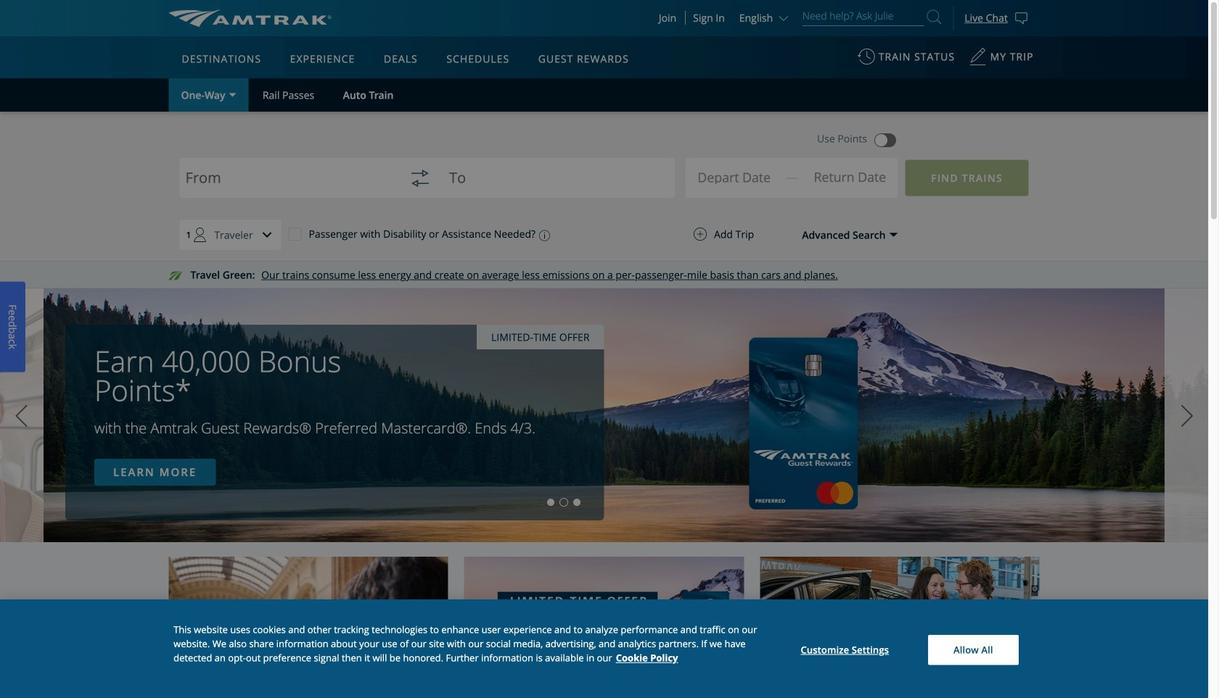 Task type: locate. For each thing, give the bounding box(es) containing it.
from 'edit required blank' element
[[185, 173, 391, 193]]

None checkbox
[[288, 227, 302, 240]]

switch departure and arrival stations. image
[[403, 161, 437, 196]]

amtrak sustains leaf icon image
[[169, 272, 183, 281]]

plus icon image
[[694, 228, 707, 241]]

amtrak guest rewards preferred mastercard image
[[191, 635, 227, 689]]

application
[[223, 121, 571, 324]]

more information about accessible travel requests. image
[[536, 230, 550, 241]]

person snaps picture of chicago union station interior image
[[169, 536, 448, 699]]

search icon image
[[927, 7, 942, 27]]

banner
[[0, 0, 1208, 335]]



Task type: vqa. For each thing, say whether or not it's contained in the screenshot.
banner
yes



Task type: describe. For each thing, give the bounding box(es) containing it.
previous image
[[11, 399, 32, 435]]

slide 2 tab
[[560, 499, 568, 507]]

to 'edit required blank' element
[[449, 173, 655, 193]]

slide 1 tab
[[547, 499, 554, 507]]

Please enter your search item search field
[[803, 7, 924, 26]]

choose a slide to display tab list
[[0, 499, 583, 507]]

slide 3 tab
[[573, 499, 581, 507]]

next image
[[1176, 399, 1198, 435]]

amtrak image
[[169, 9, 331, 27]]

amtrak credit card image
[[464, 536, 744, 699]]

regions map image
[[223, 121, 571, 324]]



